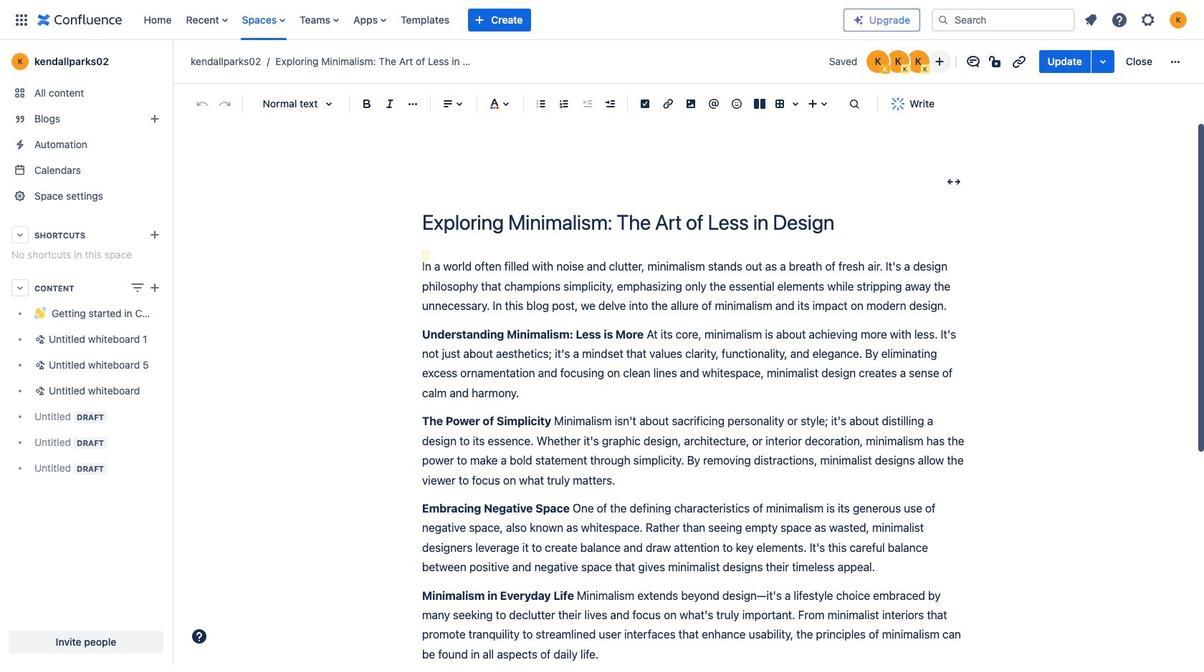 Task type: locate. For each thing, give the bounding box(es) containing it.
space element
[[0, 40, 172, 666]]

text formatting group
[[356, 92, 424, 115]]

make page full-width image
[[945, 174, 963, 191]]

appswitcher icon image
[[13, 11, 30, 28]]

1 horizontal spatial list
[[1078, 7, 1196, 33]]

Blog post title text field
[[422, 211, 967, 235]]

list formating group
[[530, 92, 621, 115]]

group
[[1039, 50, 1161, 73]]

layouts image
[[751, 95, 768, 113]]

align left image
[[439, 95, 457, 113]]

None search field
[[932, 8, 1075, 31]]

invite to edit image
[[931, 53, 948, 70]]

table ⇧⌥t image
[[771, 95, 789, 113]]

Main content area, start typing to enter text. text field
[[422, 258, 967, 666]]

list for premium "icon"
[[1078, 7, 1196, 33]]

confluence image
[[37, 11, 122, 28], [37, 11, 122, 28]]

0 horizontal spatial list
[[137, 0, 844, 40]]

banner
[[0, 0, 1204, 40]]

list
[[137, 0, 844, 40], [1078, 7, 1196, 33]]

list for appswitcher icon at left
[[137, 0, 844, 40]]

premium image
[[853, 14, 864, 25]]

bold ⌘b image
[[358, 95, 376, 113]]

tree
[[6, 301, 166, 482]]

copy link image
[[1010, 53, 1028, 70]]

avatar group element
[[865, 49, 931, 75]]

help icon image
[[1111, 11, 1128, 28]]



Task type: vqa. For each thing, say whether or not it's contained in the screenshot.
avatar group element
yes



Task type: describe. For each thing, give the bounding box(es) containing it.
collapse sidebar image
[[156, 47, 188, 76]]

Search field
[[932, 8, 1075, 31]]

bullet list ⌘⇧8 image
[[533, 95, 550, 113]]

create image
[[146, 280, 163, 297]]

comment icon image
[[964, 53, 982, 70]]

your profile and preferences image
[[1170, 11, 1187, 28]]

adjust update settings image
[[1094, 53, 1112, 70]]

change view image
[[129, 280, 146, 297]]

create a blog image
[[146, 110, 163, 128]]

table size image
[[787, 95, 804, 113]]

more image
[[1167, 53, 1184, 70]]

more formatting image
[[404, 95, 421, 113]]

italic ⌘i image
[[381, 95, 399, 113]]

add shortcut image
[[146, 227, 163, 244]]

notification icon image
[[1082, 11, 1100, 28]]

add image, video, or file image
[[682, 95, 700, 113]]

numbered list ⌘⇧7 image
[[556, 95, 573, 113]]

find and replace image
[[846, 95, 863, 113]]

link ⌘k image
[[659, 95, 677, 113]]

search image
[[938, 14, 949, 25]]

global element
[[9, 0, 844, 40]]

tree inside space element
[[6, 301, 166, 482]]

indent tab image
[[601, 95, 619, 113]]

settings icon image
[[1140, 11, 1157, 28]]

mention @ image
[[705, 95, 723, 113]]

no restrictions image
[[987, 53, 1005, 70]]

emoji : image
[[728, 95, 746, 113]]

action item [] image
[[637, 95, 654, 113]]



